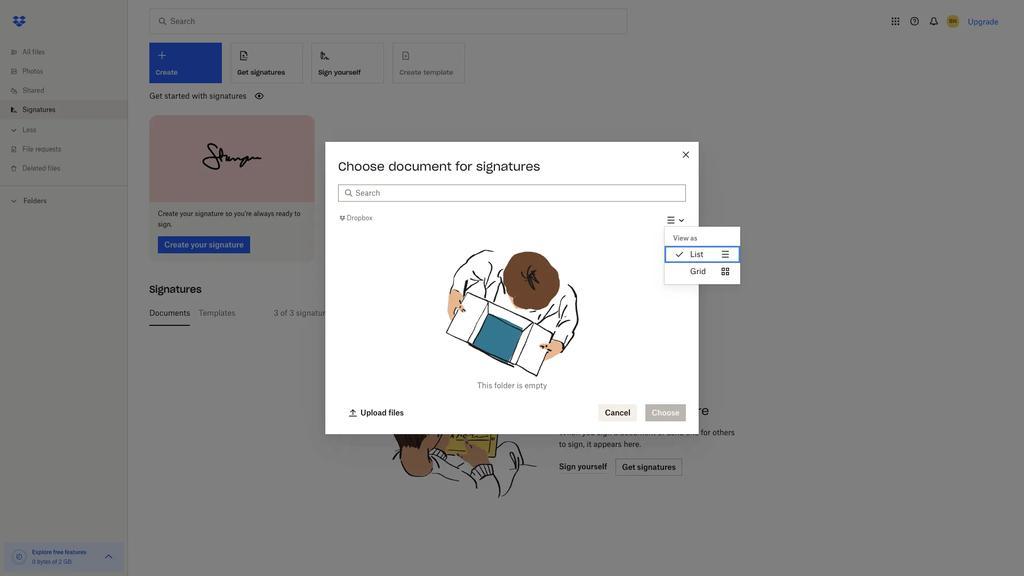 Task type: locate. For each thing, give the bounding box(es) containing it.
0 horizontal spatial signatures
[[22, 106, 56, 114]]

3
[[274, 308, 278, 317], [289, 308, 294, 317]]

signatures
[[251, 68, 285, 76], [209, 91, 247, 100], [476, 159, 540, 174]]

for inside when you sign a document or send one for others to sign, it appears here.
[[701, 428, 711, 437]]

sign
[[597, 428, 612, 437]]

so
[[225, 209, 232, 217]]

1 vertical spatial files
[[48, 164, 60, 172]]

0 vertical spatial of
[[280, 308, 287, 317]]

1 3 from the left
[[274, 308, 278, 317]]

this
[[378, 308, 391, 317]]

1 horizontal spatial yourself
[[449, 308, 477, 317]]

to inside when you sign a document or send one for others to sign, it appears here.
[[559, 439, 566, 448]]

1 horizontal spatial requests
[[331, 308, 362, 317]]

0 vertical spatial get
[[237, 68, 249, 76]]

0 horizontal spatial for
[[455, 159, 472, 174]]

0 vertical spatial to
[[294, 209, 300, 217]]

1 vertical spatial documents
[[559, 403, 629, 418]]

0 vertical spatial signatures
[[22, 106, 56, 114]]

0 horizontal spatial files
[[32, 48, 45, 56]]

to
[[294, 209, 300, 217], [559, 439, 566, 448]]

0 horizontal spatial get
[[149, 91, 162, 100]]

0 vertical spatial for
[[455, 159, 472, 174]]

you're
[[234, 209, 252, 217]]

folder
[[494, 381, 515, 390]]

photos
[[22, 67, 43, 75]]

grid
[[690, 267, 706, 276]]

0 vertical spatial is
[[479, 308, 485, 317]]

2 vertical spatial signatures
[[476, 159, 540, 174]]

1 vertical spatial yourself
[[449, 308, 477, 317]]

0 vertical spatial signature
[[195, 209, 224, 217]]

shared link
[[9, 81, 128, 100]]

0 horizontal spatial requests
[[35, 145, 61, 153]]

get inside button
[[237, 68, 249, 76]]

1 vertical spatial for
[[701, 428, 711, 437]]

document inside when you sign a document or send one for others to sign, it appears here.
[[620, 428, 656, 437]]

1 vertical spatial get
[[149, 91, 162, 100]]

0 vertical spatial yourself
[[334, 68, 361, 76]]

choose document for signatures dialog
[[325, 142, 740, 434]]

1 horizontal spatial documents
[[559, 403, 629, 418]]

sign.
[[158, 220, 172, 228]]

your
[[180, 209, 193, 217]]

appears
[[594, 439, 622, 448]]

0 horizontal spatial document
[[388, 159, 452, 174]]

create
[[158, 209, 178, 217]]

when
[[559, 428, 580, 437]]

folders button
[[0, 193, 128, 209]]

signatures down shared on the top
[[22, 106, 56, 114]]

1 vertical spatial signatures
[[149, 283, 202, 295]]

others
[[713, 428, 735, 437]]

requests
[[35, 145, 61, 153], [331, 308, 362, 317]]

is right folder
[[517, 381, 523, 390]]

of
[[280, 308, 287, 317], [52, 558, 57, 565]]

choose
[[338, 159, 385, 174]]

folders
[[23, 197, 47, 205]]

tab list containing documents
[[149, 300, 994, 326]]

files
[[32, 48, 45, 56], [48, 164, 60, 172]]

photos link
[[9, 62, 128, 81]]

yourself inside tab list
[[449, 308, 477, 317]]

quota usage element
[[11, 548, 28, 565]]

less image
[[9, 125, 19, 135]]

signatures inside 'dialog'
[[476, 159, 540, 174]]

templates
[[199, 308, 235, 317]]

list radio item
[[665, 246, 740, 263]]

to right ready
[[294, 209, 300, 217]]

get up get started with signatures
[[237, 68, 249, 76]]

deleted
[[22, 164, 46, 172]]

bytes
[[37, 558, 51, 565]]

signatures for get started with signatures
[[209, 91, 247, 100]]

for
[[455, 159, 472, 174], [701, 428, 711, 437]]

signatures inside list item
[[22, 106, 56, 114]]

1 horizontal spatial to
[[559, 439, 566, 448]]

yourself right "sign"
[[334, 68, 361, 76]]

1 vertical spatial of
[[52, 558, 57, 565]]

2 horizontal spatial signatures
[[476, 159, 540, 174]]

documents
[[149, 308, 190, 317], [559, 403, 629, 418]]

1 vertical spatial signature
[[296, 308, 329, 317]]

1 vertical spatial is
[[517, 381, 523, 390]]

1 vertical spatial signatures
[[209, 91, 247, 100]]

1 horizontal spatial document
[[620, 428, 656, 437]]

0 vertical spatial signatures
[[251, 68, 285, 76]]

0 horizontal spatial to
[[294, 209, 300, 217]]

signature
[[195, 209, 224, 217], [296, 308, 329, 317]]

get for get signatures
[[237, 68, 249, 76]]

list containing all files
[[0, 36, 128, 186]]

shared
[[22, 86, 44, 94]]

0 horizontal spatial signature
[[195, 209, 224, 217]]

signatures list item
[[0, 100, 128, 119]]

files right deleted
[[48, 164, 60, 172]]

get left started
[[149, 91, 162, 100]]

file
[[22, 145, 33, 153]]

list
[[690, 250, 703, 259]]

0 vertical spatial document
[[388, 159, 452, 174]]

signatures
[[22, 106, 56, 114], [149, 283, 202, 295]]

file requests link
[[9, 140, 128, 159]]

yourself
[[334, 68, 361, 76], [449, 308, 477, 317]]

1 vertical spatial requests
[[331, 308, 362, 317]]

is left unlimited. in the bottom of the page
[[479, 308, 485, 317]]

0 horizontal spatial of
[[52, 558, 57, 565]]

this folder is empty
[[477, 381, 547, 390]]

0 vertical spatial files
[[32, 48, 45, 56]]

templates tab
[[199, 300, 235, 326]]

files for all files
[[32, 48, 45, 56]]

sign yourself button
[[312, 43, 384, 83]]

0 horizontal spatial yourself
[[334, 68, 361, 76]]

get
[[237, 68, 249, 76], [149, 91, 162, 100]]

1 vertical spatial to
[[559, 439, 566, 448]]

empty
[[525, 381, 547, 390]]

or
[[658, 428, 665, 437]]

signatures up documents tab
[[149, 283, 202, 295]]

0 horizontal spatial 3
[[274, 308, 278, 317]]

get signatures
[[237, 68, 285, 76]]

0 horizontal spatial signatures
[[209, 91, 247, 100]]

all files link
[[9, 43, 128, 62]]

of inside tab list
[[280, 308, 287, 317]]

1 vertical spatial document
[[620, 428, 656, 437]]

dropbox image
[[9, 11, 30, 32]]

0
[[32, 558, 36, 565]]

tab list
[[149, 300, 994, 326]]

explore free features 0 bytes of 2 gb
[[32, 549, 86, 565]]

1 horizontal spatial signature
[[296, 308, 329, 317]]

requests inside tab list
[[331, 308, 362, 317]]

1 horizontal spatial signatures
[[149, 283, 202, 295]]

this
[[477, 381, 492, 390]]

is
[[479, 308, 485, 317], [517, 381, 523, 390]]

appear
[[633, 403, 677, 418]]

file requests
[[22, 145, 61, 153]]

1 horizontal spatial of
[[280, 308, 287, 317]]

1 horizontal spatial files
[[48, 164, 60, 172]]

upgrade
[[968, 17, 999, 26]]

document
[[388, 159, 452, 174], [620, 428, 656, 437]]

requests right file
[[35, 145, 61, 153]]

1 horizontal spatial 3
[[289, 308, 294, 317]]

files right all
[[32, 48, 45, 56]]

1 horizontal spatial for
[[701, 428, 711, 437]]

view as
[[673, 234, 697, 242]]

0 horizontal spatial documents
[[149, 308, 190, 317]]

always
[[254, 209, 274, 217]]

list
[[0, 36, 128, 186]]

1 horizontal spatial signatures
[[251, 68, 285, 76]]

0 vertical spatial documents
[[149, 308, 190, 317]]

0 horizontal spatial is
[[479, 308, 485, 317]]

sign yourself
[[318, 68, 361, 76]]

here
[[681, 403, 709, 418]]

1 horizontal spatial get
[[237, 68, 249, 76]]

dropbox
[[347, 214, 372, 222]]

documents inside tab list
[[149, 308, 190, 317]]

yourself right signing
[[449, 308, 477, 317]]

all
[[22, 48, 31, 56]]

all files
[[22, 48, 45, 56]]

2
[[59, 558, 62, 565]]

requests left left
[[331, 308, 362, 317]]

to down when
[[559, 439, 566, 448]]

documents up you
[[559, 403, 629, 418]]

view
[[673, 234, 689, 242]]

is inside choose document for signatures 'dialog'
[[517, 381, 523, 390]]

1 horizontal spatial is
[[517, 381, 523, 390]]

get for get started with signatures
[[149, 91, 162, 100]]

documents left templates
[[149, 308, 190, 317]]



Task type: describe. For each thing, give the bounding box(es) containing it.
choose document for signatures
[[338, 159, 540, 174]]

it
[[587, 439, 592, 448]]

deleted files
[[22, 164, 60, 172]]

as
[[690, 234, 697, 242]]

left
[[364, 308, 376, 317]]

documents for documents
[[149, 308, 190, 317]]

sign,
[[568, 439, 585, 448]]

get signatures button
[[230, 43, 303, 83]]

send
[[667, 428, 684, 437]]

free
[[53, 549, 63, 555]]

3 of 3 signature requests left this month. signing yourself is unlimited.
[[274, 308, 523, 317]]

is inside tab list
[[479, 308, 485, 317]]

signature inside create your signature so you're always ready to sign.
[[195, 209, 224, 217]]

upgrade link
[[968, 17, 999, 26]]

signing
[[420, 308, 447, 317]]

started
[[164, 91, 190, 100]]

of inside explore free features 0 bytes of 2 gb
[[52, 558, 57, 565]]

documents appear here
[[559, 403, 709, 418]]

features
[[65, 549, 86, 555]]

signatures link
[[9, 100, 128, 119]]

month.
[[393, 308, 417, 317]]

a
[[614, 428, 618, 437]]

gb
[[63, 558, 72, 565]]

to inside create your signature so you're always ready to sign.
[[294, 209, 300, 217]]

deleted files link
[[9, 159, 128, 178]]

documents tab
[[149, 300, 190, 326]]

unlimited.
[[487, 308, 523, 317]]

documents for documents appear here
[[559, 403, 629, 418]]

ready
[[276, 209, 293, 217]]

files for deleted files
[[48, 164, 60, 172]]

2 3 from the left
[[289, 308, 294, 317]]

signatures inside button
[[251, 68, 285, 76]]

signatures for choose document for signatures
[[476, 159, 540, 174]]

with
[[192, 91, 207, 100]]

create your signature so you're always ready to sign.
[[158, 209, 300, 228]]

for inside choose document for signatures 'dialog'
[[455, 159, 472, 174]]

when you sign a document or send one for others to sign, it appears here.
[[559, 428, 735, 448]]

dropbox link
[[338, 213, 372, 224]]

one
[[686, 428, 699, 437]]

document inside 'dialog'
[[388, 159, 452, 174]]

yourself inside button
[[334, 68, 361, 76]]

grid radio item
[[665, 263, 740, 280]]

Search text field
[[355, 187, 680, 199]]

here.
[[624, 439, 641, 448]]

less
[[22, 126, 36, 134]]

0 vertical spatial requests
[[35, 145, 61, 153]]

you
[[582, 428, 595, 437]]

get started with signatures
[[149, 91, 247, 100]]

signature inside tab list
[[296, 308, 329, 317]]

sign
[[318, 68, 332, 76]]

explore
[[32, 549, 52, 555]]



Task type: vqa. For each thing, say whether or not it's contained in the screenshot.
rightmost …
no



